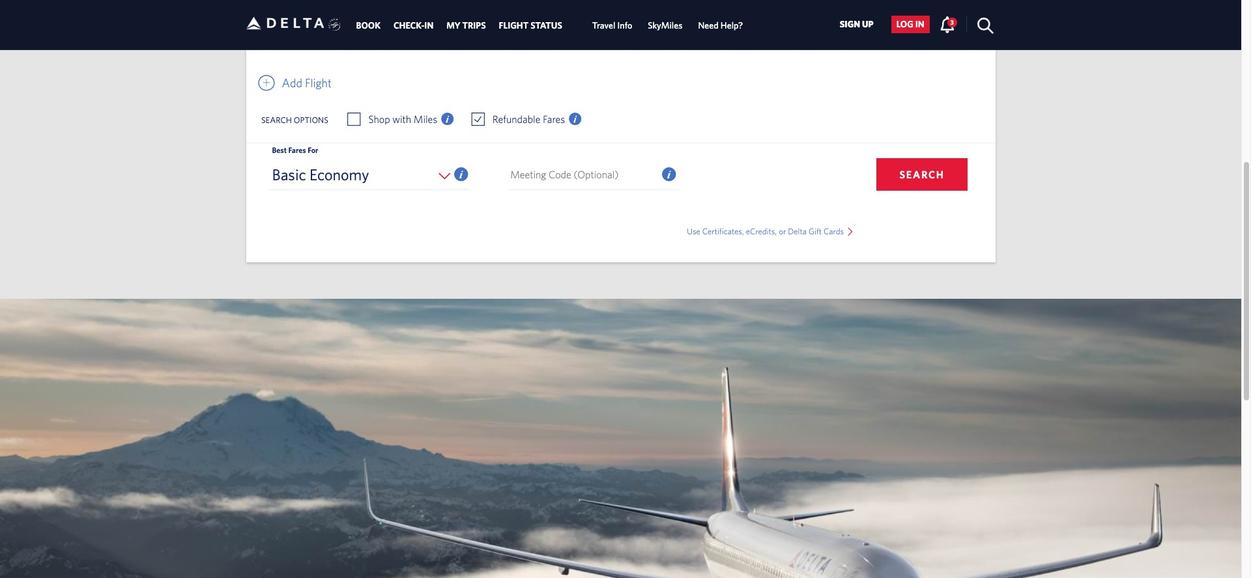 Task type: describe. For each thing, give the bounding box(es) containing it.
none text field inside book tab panel
[[493, 7, 586, 38]]

add
[[282, 76, 302, 90]]

shop with miles
[[369, 113, 438, 125]]

dropdown caret image
[[844, 228, 857, 236]]

status
[[531, 20, 562, 31]]

my trips link
[[447, 14, 486, 37]]

options
[[294, 115, 328, 125]]

travel info
[[592, 20, 632, 31]]

search button
[[877, 158, 968, 191]]

Refundable Fares checkbox
[[472, 113, 484, 126]]

search for search options
[[261, 115, 292, 125]]

help?
[[721, 20, 743, 31]]

oka
[[400, 7, 443, 31]]

refundable fares
[[493, 113, 565, 125]]

advance search hero image image
[[0, 299, 1242, 579]]

oka link
[[368, 3, 446, 36]]

best fares for field
[[269, 160, 470, 190]]

use
[[687, 227, 701, 237]]

miles
[[414, 113, 438, 125]]

skymiles link
[[648, 14, 683, 37]]

delta air lines image
[[246, 3, 324, 44]]

flight status link
[[499, 14, 562, 37]]

in
[[425, 20, 434, 31]]

book tab panel
[[246, 0, 996, 263]]

basic economy
[[272, 166, 369, 184]]

with
[[393, 113, 411, 125]]

best
[[272, 145, 287, 154]]

book
[[356, 20, 381, 31]]

trips
[[463, 20, 486, 31]]

check-in link
[[394, 14, 434, 37]]

use certificates, ecredits, or delta gift cards link
[[687, 227, 864, 237]]

or
[[779, 227, 786, 237]]

cen link
[[258, 3, 337, 36]]

need help? link
[[698, 14, 743, 37]]

travel
[[592, 20, 616, 31]]

gift
[[809, 227, 822, 237]]

log in
[[897, 19, 925, 30]]

shop
[[369, 113, 390, 125]]

flight
[[499, 20, 529, 31]]

use certificates, ecredits, or delta gift cards
[[687, 227, 846, 237]]

basic
[[272, 166, 306, 184]]

Meeting Code (Optional) text field
[[508, 160, 679, 190]]



Task type: vqa. For each thing, say whether or not it's contained in the screenshot.
option
no



Task type: locate. For each thing, give the bounding box(es) containing it.
search options
[[261, 115, 328, 125]]

refundable
[[493, 113, 541, 125]]

sign up
[[840, 19, 874, 30]]

connection
[[636, 9, 711, 27]]

add flight
[[282, 76, 332, 90]]

3
[[951, 18, 954, 26]]

fares
[[288, 145, 306, 154]]

skyteam image
[[328, 4, 341, 45]]

tab list
[[350, 0, 751, 49]]

check-
[[394, 20, 425, 31]]

ecredits,
[[746, 227, 777, 237]]

sign up link
[[835, 16, 879, 33]]

1 horizontal spatial search
[[900, 169, 945, 181]]

3 link
[[940, 16, 957, 32]]

check-in
[[394, 20, 434, 31]]

for
[[308, 145, 318, 154]]

need
[[698, 20, 719, 31]]

search for search
[[900, 169, 945, 181]]

info
[[618, 20, 632, 31]]

need help?
[[698, 20, 743, 31]]

sign
[[840, 19, 860, 30]]

log
[[897, 19, 914, 30]]

add flight button
[[258, 73, 332, 93]]

connection (optional) link
[[633, 3, 821, 34]]

log in button
[[892, 16, 930, 33]]

certificates,
[[703, 227, 744, 237]]

search
[[261, 115, 292, 125], [900, 169, 945, 181]]

economy
[[310, 166, 369, 184]]

delta
[[788, 227, 807, 237]]

0 horizontal spatial search
[[261, 115, 292, 125]]

flight status
[[499, 20, 562, 31]]

None text field
[[493, 7, 586, 38]]

fares
[[543, 113, 565, 125]]

my
[[447, 20, 461, 31]]

skymiles
[[648, 20, 683, 31]]

0 vertical spatial search
[[261, 115, 292, 125]]

up
[[862, 19, 874, 30]]

in
[[916, 19, 925, 30]]

connection (optional)
[[636, 9, 783, 27]]

my trips
[[447, 20, 486, 31]]

cards
[[824, 227, 844, 237]]

search inside "button"
[[900, 169, 945, 181]]

(optional)
[[715, 9, 783, 27]]

best fares for
[[272, 145, 318, 154]]

Shop with Miles checkbox
[[348, 113, 360, 126]]

flight
[[305, 76, 332, 90]]

tab list containing book
[[350, 0, 751, 49]]

1 vertical spatial search
[[900, 169, 945, 181]]

cen
[[262, 7, 300, 31]]

book link
[[356, 14, 381, 37]]

travel info link
[[592, 14, 632, 37]]



